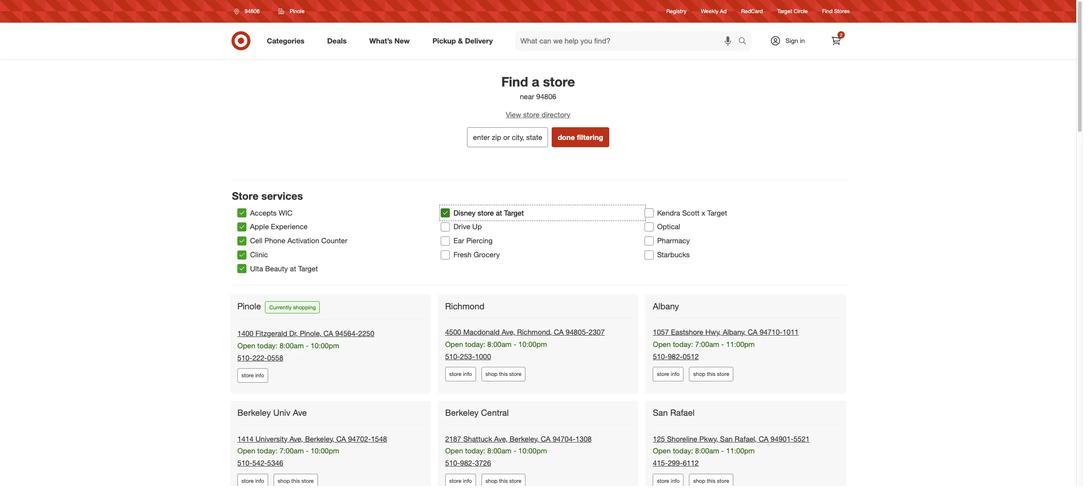 Task type: locate. For each thing, give the bounding box(es) containing it.
target
[[777, 8, 792, 15], [504, 208, 524, 217], [707, 208, 727, 217], [298, 264, 318, 273]]

today: down university
[[257, 446, 278, 456]]

store info link down 253-
[[445, 367, 476, 382]]

0 vertical spatial find
[[822, 8, 833, 15]]

1 vertical spatial pinole
[[237, 301, 261, 311]]

- inside 125 shoreline pkwy, san rafael, ca 94901-5521 open today: 8:00am - 11:00pm 415-299-6112
[[721, 446, 724, 456]]

pickup & delivery link
[[425, 31, 504, 51]]

store info link down 222-
[[237, 369, 268, 383]]

- for albany
[[721, 340, 724, 349]]

ca inside 4500 macdonald ave, richmond, ca 94805-2307 open today: 8:00am - 10:00pm 510-253-1000
[[554, 328, 564, 337]]

berkeley, inside 1414 university ave, berkeley, ca 94702-1548 open today: 7:00am - 10:00pm 510-542-5346
[[305, 434, 334, 443]]

- down 125 shoreline pkwy, san rafael, ca 94901-5521 'link'
[[721, 446, 724, 456]]

10:00pm down '1414 university ave, berkeley, ca 94702-1548' link
[[311, 446, 339, 456]]

0 vertical spatial 982-
[[668, 352, 683, 361]]

-
[[514, 340, 516, 349], [721, 340, 724, 349], [306, 341, 309, 350], [306, 446, 309, 456], [514, 446, 516, 456], [721, 446, 724, 456]]

8:00am up 1000
[[487, 340, 512, 349]]

shop this store down 3726
[[486, 478, 522, 484]]

10:00pm for richmond
[[518, 340, 547, 349]]

open down 4500
[[445, 340, 463, 349]]

richmond,
[[517, 328, 552, 337]]

ca inside 1400 fitzgerald dr, pinole, ca 94564-2250 open today: 8:00am - 10:00pm 510-222-0558
[[324, 329, 333, 338]]

shop down 1000
[[486, 371, 498, 378]]

berkeley central
[[445, 408, 509, 418]]

open inside 1414 university ave, berkeley, ca 94702-1548 open today: 7:00am - 10:00pm 510-542-5346
[[237, 446, 255, 456]]

510- down 2187
[[445, 459, 460, 468]]

store right a
[[543, 73, 575, 90]]

berkeley univ ave
[[237, 408, 307, 418]]

target circle link
[[777, 7, 808, 15]]

today: for pinole
[[257, 341, 278, 350]]

ulta
[[250, 264, 263, 273]]

shop this store for albany
[[693, 371, 729, 378]]

cell phone activation counter
[[250, 236, 348, 245]]

at for store
[[496, 208, 502, 217]]

store info down 222-
[[241, 372, 264, 379]]

open inside 2187 shattuck ave, berkeley, ca 94704-1308 open today: 8:00am - 10:00pm 510-982-3726
[[445, 446, 463, 456]]

94806 left pinole 'dropdown button'
[[245, 8, 260, 14]]

3726
[[475, 459, 491, 468]]

up
[[472, 222, 482, 231]]

10:00pm inside 1414 university ave, berkeley, ca 94702-1548 open today: 7:00am - 10:00pm 510-542-5346
[[311, 446, 339, 456]]

94805-
[[566, 328, 589, 337]]

berkeley, down ave
[[305, 434, 334, 443]]

510- for berkeley central
[[445, 459, 460, 468]]

store info down 510-982-0512 'link'
[[657, 371, 680, 378]]

Optical checkbox
[[645, 222, 654, 231]]

store down 542-
[[241, 478, 254, 484]]

1 vertical spatial at
[[290, 264, 296, 273]]

today: down fitzgerald
[[257, 341, 278, 350]]

1 11:00pm from the top
[[726, 340, 755, 349]]

shop this store down 5346
[[278, 478, 314, 484]]

store down 510-982-0512 'link'
[[657, 371, 669, 378]]

kendra scott x target
[[657, 208, 727, 217]]

10:00pm inside 4500 macdonald ave, richmond, ca 94805-2307 open today: 8:00am - 10:00pm 510-253-1000
[[518, 340, 547, 349]]

open inside 1057 eastshore hwy, albany, ca 94710-1011 open today: 7:00am - 11:00pm 510-982-0512
[[653, 340, 671, 349]]

find inside the 'find a store near 94806'
[[501, 73, 528, 90]]

7:00am for albany
[[695, 340, 719, 349]]

0 horizontal spatial 94806
[[245, 8, 260, 14]]

shopping
[[293, 304, 316, 311]]

find left stores
[[822, 8, 833, 15]]

open inside 1400 fitzgerald dr, pinole, ca 94564-2250 open today: 8:00am - 10:00pm 510-222-0558
[[237, 341, 255, 350]]

circle
[[794, 8, 808, 15]]

ad
[[720, 8, 727, 15]]

store info link down 542-
[[237, 474, 268, 486]]

target for kendra scott x target
[[707, 208, 727, 217]]

0 vertical spatial san
[[653, 408, 668, 418]]

store info down 542-
[[241, 478, 264, 484]]

8:00am inside 2187 shattuck ave, berkeley, ca 94704-1308 open today: 8:00am - 10:00pm 510-982-3726
[[487, 446, 512, 456]]

san rafael link
[[653, 408, 697, 418]]

1 horizontal spatial 982-
[[668, 352, 683, 361]]

activation
[[287, 236, 319, 245]]

- down 2187 shattuck ave, berkeley, ca 94704-1308 link
[[514, 446, 516, 456]]

0 horizontal spatial berkeley
[[237, 408, 271, 418]]

0 vertical spatial pinole
[[290, 8, 305, 14]]

1400 fitzgerald dr, pinole, ca 94564-2250 link
[[237, 329, 374, 338]]

10:00pm down 'richmond,'
[[518, 340, 547, 349]]

enter
[[473, 133, 490, 142]]

shop this store for san rafael
[[693, 478, 729, 484]]

94702-
[[348, 434, 371, 443]]

8:00am inside 4500 macdonald ave, richmond, ca 94805-2307 open today: 8:00am - 10:00pm 510-253-1000
[[487, 340, 512, 349]]

what's new link
[[362, 31, 421, 51]]

ave, inside 2187 shattuck ave, berkeley, ca 94704-1308 open today: 8:00am - 10:00pm 510-982-3726
[[494, 434, 508, 443]]

ave, right university
[[290, 434, 303, 443]]

clinic
[[250, 250, 268, 259]]

open for berkeley univ ave
[[237, 446, 255, 456]]

shop this store
[[486, 371, 522, 378], [693, 371, 729, 378], [278, 478, 314, 484], [486, 478, 522, 484], [693, 478, 729, 484]]

open down 1414
[[237, 446, 255, 456]]

7:00am inside 1414 university ave, berkeley, ca 94702-1548 open today: 7:00am - 10:00pm 510-542-5346
[[280, 446, 304, 456]]

berkeley central link
[[445, 408, 511, 418]]

ca left 94704-
[[541, 434, 551, 443]]

ca right pinole,
[[324, 329, 333, 338]]

ave, inside 1414 university ave, berkeley, ca 94702-1548 open today: 7:00am - 10:00pm 510-542-5346
[[290, 434, 303, 443]]

1 berkeley from the left
[[237, 408, 271, 418]]

berkeley
[[237, 408, 271, 418], [445, 408, 479, 418]]

299-
[[668, 459, 683, 468]]

- inside 1400 fitzgerald dr, pinole, ca 94564-2250 open today: 8:00am - 10:00pm 510-222-0558
[[306, 341, 309, 350]]

Drive Up checkbox
[[441, 222, 450, 231]]

510- inside 4500 macdonald ave, richmond, ca 94805-2307 open today: 8:00am - 10:00pm 510-253-1000
[[445, 352, 460, 361]]

982- inside 2187 shattuck ave, berkeley, ca 94704-1308 open today: 8:00am - 10:00pm 510-982-3726
[[460, 459, 475, 468]]

fresh grocery
[[454, 250, 500, 259]]

at
[[496, 208, 502, 217], [290, 264, 296, 273]]

phone
[[265, 236, 285, 245]]

8:00am inside 125 shoreline pkwy, san rafael, ca 94901-5521 open today: 8:00am - 11:00pm 415-299-6112
[[695, 446, 719, 456]]

10:00pm inside 2187 shattuck ave, berkeley, ca 94704-1308 open today: 8:00am - 10:00pm 510-982-3726
[[518, 446, 547, 456]]

ave,
[[502, 328, 515, 337], [290, 434, 303, 443], [494, 434, 508, 443]]

store right view
[[523, 110, 540, 119]]

0 horizontal spatial at
[[290, 264, 296, 273]]

san
[[653, 408, 668, 418], [720, 434, 733, 443]]

ave, left 'richmond,'
[[502, 328, 515, 337]]

this for richmond
[[499, 371, 508, 378]]

shoreline
[[667, 434, 698, 443]]

sign in link
[[763, 31, 819, 51]]

10:00pm down 2187 shattuck ave, berkeley, ca 94704-1308 link
[[518, 446, 547, 456]]

1 vertical spatial 982-
[[460, 459, 475, 468]]

510- down 1400
[[237, 353, 252, 362]]

94806
[[245, 8, 260, 14], [536, 92, 556, 101]]

beauty
[[265, 264, 288, 273]]

ear
[[454, 236, 464, 245]]

ca inside 1057 eastshore hwy, albany, ca 94710-1011 open today: 7:00am - 11:00pm 510-982-0512
[[748, 328, 758, 337]]

berkeley up 2187
[[445, 408, 479, 418]]

1414
[[237, 434, 254, 443]]

info down 510-982-0512 'link'
[[671, 371, 680, 378]]

- inside 4500 macdonald ave, richmond, ca 94805-2307 open today: 8:00am - 10:00pm 510-253-1000
[[514, 340, 516, 349]]

shop this store button down 3726
[[481, 474, 526, 486]]

this down 2187 shattuck ave, berkeley, ca 94704-1308 open today: 8:00am - 10:00pm 510-982-3726
[[499, 478, 508, 484]]

find for stores
[[822, 8, 833, 15]]

ca for berkeley central
[[541, 434, 551, 443]]

today: inside 1400 fitzgerald dr, pinole, ca 94564-2250 open today: 8:00am - 10:00pm 510-222-0558
[[257, 341, 278, 350]]

berkeley, left 94704-
[[510, 434, 539, 443]]

store info link down 299-
[[653, 474, 684, 486]]

94806 inside dropdown button
[[245, 8, 260, 14]]

1 berkeley, from the left
[[305, 434, 334, 443]]

search button
[[734, 31, 756, 53]]

starbucks
[[657, 250, 690, 259]]

94806 inside the 'find a store near 94806'
[[536, 92, 556, 101]]

berkeley for berkeley univ ave
[[237, 408, 271, 418]]

shop for albany
[[693, 371, 705, 378]]

drive
[[454, 222, 470, 231]]

10:00pm inside 1400 fitzgerald dr, pinole, ca 94564-2250 open today: 8:00am - 10:00pm 510-222-0558
[[311, 341, 339, 350]]

1 horizontal spatial pinole
[[290, 8, 305, 14]]

- for berkeley central
[[514, 446, 516, 456]]

125
[[653, 434, 665, 443]]

this for berkeley univ ave
[[291, 478, 300, 484]]

982- down shattuck
[[460, 459, 475, 468]]

shop down 3726
[[486, 478, 498, 484]]

94704-
[[553, 434, 576, 443]]

shop this store button down 0512
[[689, 367, 733, 382]]

1 horizontal spatial 94806
[[536, 92, 556, 101]]

94564-
[[335, 329, 358, 338]]

open up 415-
[[653, 446, 671, 456]]

store
[[543, 73, 575, 90], [523, 110, 540, 119], [478, 208, 494, 217], [449, 371, 462, 378], [509, 371, 522, 378], [657, 371, 669, 378], [717, 371, 729, 378], [241, 372, 254, 379], [241, 478, 254, 484], [302, 478, 314, 484], [449, 478, 462, 484], [509, 478, 522, 484], [657, 478, 669, 484], [717, 478, 729, 484]]

scott
[[682, 208, 700, 217]]

- inside 2187 shattuck ave, berkeley, ca 94704-1308 open today: 8:00am - 10:00pm 510-982-3726
[[514, 446, 516, 456]]

find for a
[[501, 73, 528, 90]]

optical
[[657, 222, 680, 231]]

store down 510-982-3726 link
[[449, 478, 462, 484]]

510- down "1057" on the bottom right
[[653, 352, 668, 361]]

0 vertical spatial 94806
[[245, 8, 260, 14]]

this down 1057 eastshore hwy, albany, ca 94710-1011 open today: 7:00am - 11:00pm 510-982-0512
[[707, 371, 716, 378]]

find up near
[[501, 73, 528, 90]]

today: inside 1057 eastshore hwy, albany, ca 94710-1011 open today: 7:00am - 11:00pm 510-982-0512
[[673, 340, 693, 349]]

rafael,
[[735, 434, 757, 443]]

store info link for san rafael
[[653, 474, 684, 486]]

store info for richmond
[[449, 371, 472, 378]]

510- for berkeley univ ave
[[237, 459, 252, 468]]

1 horizontal spatial 7:00am
[[695, 340, 719, 349]]

11:00pm down albany,
[[726, 340, 755, 349]]

richmond
[[445, 301, 485, 311]]

10:00pm down pinole,
[[311, 341, 339, 350]]

today: inside 4500 macdonald ave, richmond, ca 94805-2307 open today: 8:00am - 10:00pm 510-253-1000
[[465, 340, 485, 349]]

info for berkeley univ ave
[[255, 478, 264, 484]]

ca
[[554, 328, 564, 337], [748, 328, 758, 337], [324, 329, 333, 338], [336, 434, 346, 443], [541, 434, 551, 443], [759, 434, 769, 443]]

- inside 1057 eastshore hwy, albany, ca 94710-1011 open today: 7:00am - 11:00pm 510-982-0512
[[721, 340, 724, 349]]

store info link down 510-982-3726 link
[[445, 474, 476, 486]]

shop for berkeley central
[[486, 478, 498, 484]]

store info for san rafael
[[657, 478, 680, 484]]

- down '1414 university ave, berkeley, ca 94702-1548' link
[[306, 446, 309, 456]]

- down the 1057 eastshore hwy, albany, ca 94710-1011 link
[[721, 340, 724, 349]]

510- inside 1400 fitzgerald dr, pinole, ca 94564-2250 open today: 8:00am - 10:00pm 510-222-0558
[[237, 353, 252, 362]]

this for albany
[[707, 371, 716, 378]]

target for ulta beauty at target
[[298, 264, 318, 273]]

san rafael
[[653, 408, 695, 418]]

0 horizontal spatial pinole
[[237, 301, 261, 311]]

this down 4500 macdonald ave, richmond, ca 94805-2307 open today: 8:00am - 10:00pm 510-253-1000
[[499, 371, 508, 378]]

- for richmond
[[514, 340, 516, 349]]

1 horizontal spatial berkeley,
[[510, 434, 539, 443]]

at for beauty
[[290, 264, 296, 273]]

0 horizontal spatial 7:00am
[[280, 446, 304, 456]]

8:00am inside 1400 fitzgerald dr, pinole, ca 94564-2250 open today: 8:00am - 10:00pm 510-222-0558
[[280, 341, 304, 350]]

shop down the 6112
[[693, 478, 705, 484]]

1 vertical spatial 7:00am
[[280, 446, 304, 456]]

ca for pinole
[[324, 329, 333, 338]]

this for berkeley central
[[499, 478, 508, 484]]

2 11:00pm from the top
[[726, 446, 755, 456]]

pinole inside 'dropdown button'
[[290, 8, 305, 14]]

store down 415-
[[657, 478, 669, 484]]

pickup
[[433, 36, 456, 45]]

2 berkeley from the left
[[445, 408, 479, 418]]

982- inside 1057 eastshore hwy, albany, ca 94710-1011 open today: 7:00am - 11:00pm 510-982-0512
[[668, 352, 683, 361]]

1 horizontal spatial san
[[720, 434, 733, 443]]

open down 1400
[[237, 341, 255, 350]]

store info for berkeley central
[[449, 478, 472, 484]]

ca left "94702-"
[[336, 434, 346, 443]]

pinole up categories link on the left of page
[[290, 8, 305, 14]]

1 vertical spatial 94806
[[536, 92, 556, 101]]

info down 222-
[[255, 372, 264, 379]]

7:00am inside 1057 eastshore hwy, albany, ca 94710-1011 open today: 7:00am - 11:00pm 510-982-0512
[[695, 340, 719, 349]]

5521
[[794, 434, 810, 443]]

shop
[[486, 371, 498, 378], [693, 371, 705, 378], [278, 478, 290, 484], [486, 478, 498, 484], [693, 478, 705, 484]]

rafael
[[670, 408, 695, 418]]

store info down 253-
[[449, 371, 472, 378]]

1 horizontal spatial find
[[822, 8, 833, 15]]

info down 542-
[[255, 478, 264, 484]]

982-
[[668, 352, 683, 361], [460, 459, 475, 468]]

today: inside 1414 university ave, berkeley, ca 94702-1548 open today: 7:00am - 10:00pm 510-542-5346
[[257, 446, 278, 456]]

categories
[[267, 36, 305, 45]]

ulta beauty at target
[[250, 264, 318, 273]]

0 horizontal spatial san
[[653, 408, 668, 418]]

8:00am up 3726
[[487, 446, 512, 456]]

Fresh Grocery checkbox
[[441, 250, 450, 259]]

berkeley, inside 2187 shattuck ave, berkeley, ca 94704-1308 open today: 8:00am - 10:00pm 510-982-3726
[[510, 434, 539, 443]]

info down 510-982-3726 link
[[463, 478, 472, 484]]

1 horizontal spatial berkeley
[[445, 408, 479, 418]]

0 horizontal spatial find
[[501, 73, 528, 90]]

open inside 125 shoreline pkwy, san rafael, ca 94901-5521 open today: 8:00am - 11:00pm 415-299-6112
[[653, 446, 671, 456]]

510-
[[445, 352, 460, 361], [653, 352, 668, 361], [237, 353, 252, 362], [237, 459, 252, 468], [445, 459, 460, 468]]

7:00am for berkeley univ ave
[[280, 446, 304, 456]]

x
[[702, 208, 705, 217]]

san right pkwy,
[[720, 434, 733, 443]]

ca inside 1414 university ave, berkeley, ca 94702-1548 open today: 7:00am - 10:00pm 510-542-5346
[[336, 434, 346, 443]]

store info down 510-982-3726 link
[[449, 478, 472, 484]]

7:00am down hwy,
[[695, 340, 719, 349]]

shop this store button down 5346
[[274, 474, 318, 486]]

1 vertical spatial san
[[720, 434, 733, 443]]

ca inside 2187 shattuck ave, berkeley, ca 94704-1308 open today: 8:00am - 10:00pm 510-982-3726
[[541, 434, 551, 443]]

ave, inside 4500 macdonald ave, richmond, ca 94805-2307 open today: 8:00am - 10:00pm 510-253-1000
[[502, 328, 515, 337]]

125 shoreline pkwy, san rafael, ca 94901-5521 link
[[653, 434, 810, 443]]

store down 2187 shattuck ave, berkeley, ca 94704-1308 open today: 8:00am - 10:00pm 510-982-3726
[[509, 478, 522, 484]]

2 berkeley, from the left
[[510, 434, 539, 443]]

pinole up 1400
[[237, 301, 261, 311]]

stores
[[834, 8, 850, 15]]

open down 2187
[[445, 446, 463, 456]]

ca right albany,
[[748, 328, 758, 337]]

store up up at top left
[[478, 208, 494, 217]]

san left rafael
[[653, 408, 668, 418]]

this down 1414 university ave, berkeley, ca 94702-1548 open today: 7:00am - 10:00pm 510-542-5346
[[291, 478, 300, 484]]

today: down eastshore
[[673, 340, 693, 349]]

0558
[[267, 353, 283, 362]]

ca right the rafael,
[[759, 434, 769, 443]]

510- inside 2187 shattuck ave, berkeley, ca 94704-1308 open today: 8:00am - 10:00pm 510-982-3726
[[445, 459, 460, 468]]

store info for pinole
[[241, 372, 264, 379]]

Apple Experience checkbox
[[237, 222, 246, 231]]

510- down 4500
[[445, 352, 460, 361]]

- down 4500 macdonald ave, richmond, ca 94805-2307 link
[[514, 340, 516, 349]]

shop this store button
[[481, 367, 526, 382], [689, 367, 733, 382], [274, 474, 318, 486], [481, 474, 526, 486], [689, 474, 733, 486]]

510- inside 1414 university ave, berkeley, ca 94702-1548 open today: 7:00am - 10:00pm 510-542-5346
[[237, 459, 252, 468]]

1548
[[371, 434, 387, 443]]

shop this store button down the 6112
[[689, 474, 733, 486]]

510- inside 1057 eastshore hwy, albany, ca 94710-1011 open today: 7:00am - 11:00pm 510-982-0512
[[653, 352, 668, 361]]

store info link down 510-982-0512 'link'
[[653, 367, 684, 382]]

info down 299-
[[671, 478, 680, 484]]

ave, for berkeley central
[[494, 434, 508, 443]]

0 vertical spatial 7:00am
[[695, 340, 719, 349]]

0 horizontal spatial 982-
[[460, 459, 475, 468]]

0 vertical spatial at
[[496, 208, 502, 217]]

7:00am up 5346
[[280, 446, 304, 456]]

1 vertical spatial find
[[501, 73, 528, 90]]

store services
[[232, 189, 303, 202]]

shop for richmond
[[486, 371, 498, 378]]

shop this store button for richmond
[[481, 367, 526, 382]]

11:00pm down the rafael,
[[726, 446, 755, 456]]

1 horizontal spatial at
[[496, 208, 502, 217]]

8:00am down pkwy,
[[695, 446, 719, 456]]

today: down macdonald
[[465, 340, 485, 349]]

1 vertical spatial 11:00pm
[[726, 446, 755, 456]]

store down 4500 macdonald ave, richmond, ca 94805-2307 open today: 8:00am - 10:00pm 510-253-1000
[[509, 371, 522, 378]]

Cell Phone Activation Counter checkbox
[[237, 236, 246, 245]]

today: for berkeley central
[[465, 446, 485, 456]]

shop this store button down 1000
[[481, 367, 526, 382]]

open inside 4500 macdonald ave, richmond, ca 94805-2307 open today: 8:00am - 10:00pm 510-253-1000
[[445, 340, 463, 349]]

today: down shattuck
[[465, 446, 485, 456]]

Accepts WIC checkbox
[[237, 208, 246, 217]]

shop this store down 0512
[[693, 371, 729, 378]]

94806 down a
[[536, 92, 556, 101]]

0 vertical spatial 11:00pm
[[726, 340, 755, 349]]

store down 1414 university ave, berkeley, ca 94702-1548 open today: 7:00am - 10:00pm 510-542-5346
[[302, 478, 314, 484]]

apple experience
[[250, 222, 308, 231]]

982- down eastshore
[[668, 352, 683, 361]]

- inside 1414 university ave, berkeley, ca 94702-1548 open today: 7:00am - 10:00pm 510-542-5346
[[306, 446, 309, 456]]

ave, right shattuck
[[494, 434, 508, 443]]

in
[[800, 37, 805, 44]]

0 horizontal spatial berkeley,
[[305, 434, 334, 443]]

at right disney
[[496, 208, 502, 217]]

6112
[[683, 459, 699, 468]]

ave, for berkeley univ ave
[[290, 434, 303, 443]]

510- for pinole
[[237, 353, 252, 362]]

this down 125 shoreline pkwy, san rafael, ca 94901-5521 open today: 8:00am - 11:00pm 415-299-6112 at the bottom right of the page
[[707, 478, 716, 484]]

shop this store down the 6112
[[693, 478, 729, 484]]

today: inside 2187 shattuck ave, berkeley, ca 94704-1308 open today: 8:00am - 10:00pm 510-982-3726
[[465, 446, 485, 456]]

shop this store down 1000
[[486, 371, 522, 378]]



Task type: describe. For each thing, give the bounding box(es) containing it.
- for berkeley univ ave
[[306, 446, 309, 456]]

redcard link
[[741, 7, 763, 15]]

albany,
[[723, 328, 746, 337]]

this for san rafael
[[707, 478, 716, 484]]

view store directory
[[506, 110, 571, 119]]

berkeley, for berkeley univ ave
[[305, 434, 334, 443]]

Pharmacy checkbox
[[645, 236, 654, 245]]

today: for richmond
[[465, 340, 485, 349]]

apple
[[250, 222, 269, 231]]

info for berkeley central
[[463, 478, 472, 484]]

central
[[481, 408, 509, 418]]

experience
[[271, 222, 308, 231]]

open for berkeley central
[[445, 446, 463, 456]]

1414 university ave, berkeley, ca 94702-1548 open today: 7:00am - 10:00pm 510-542-5346
[[237, 434, 387, 468]]

shop for san rafael
[[693, 478, 705, 484]]

Ulta Beauty at Target checkbox
[[237, 264, 246, 273]]

0512
[[683, 352, 699, 361]]

weekly ad link
[[701, 7, 727, 15]]

shop this store for berkeley univ ave
[[278, 478, 314, 484]]

store down 253-
[[449, 371, 462, 378]]

shop this store button for berkeley central
[[481, 474, 526, 486]]

today: inside 125 shoreline pkwy, san rafael, ca 94901-5521 open today: 8:00am - 11:00pm 415-299-6112
[[673, 446, 693, 456]]

view
[[506, 110, 521, 119]]

state
[[526, 133, 542, 142]]

8:00am for berkeley central
[[487, 446, 512, 456]]

directory
[[542, 110, 571, 119]]

done filtering button
[[552, 127, 609, 147]]

ca for richmond
[[554, 328, 564, 337]]

1400
[[237, 329, 254, 338]]

accepts wic
[[250, 208, 293, 217]]

grocery
[[474, 250, 500, 259]]

albany link
[[653, 301, 681, 312]]

disney store at target
[[454, 208, 524, 217]]

Disney store at Target checkbox
[[441, 208, 450, 217]]

richmond link
[[445, 301, 486, 312]]

city,
[[512, 133, 524, 142]]

94901-
[[771, 434, 794, 443]]

zip
[[492, 133, 501, 142]]

find a store near 94806
[[501, 73, 575, 101]]

dr,
[[289, 329, 298, 338]]

macdonald
[[463, 328, 500, 337]]

shop for berkeley univ ave
[[278, 478, 290, 484]]

what's new
[[369, 36, 410, 45]]

open for pinole
[[237, 341, 255, 350]]

ca inside 125 shoreline pkwy, san rafael, ca 94901-5521 open today: 8:00am - 11:00pm 415-299-6112
[[759, 434, 769, 443]]

542-
[[252, 459, 267, 468]]

open for albany
[[653, 340, 671, 349]]

10:00pm for berkeley univ ave
[[311, 446, 339, 456]]

info for pinole
[[255, 372, 264, 379]]

find stores
[[822, 8, 850, 15]]

berkeley for berkeley central
[[445, 408, 479, 418]]

deals link
[[320, 31, 358, 51]]

pkwy,
[[700, 434, 718, 443]]

1414 university ave, berkeley, ca 94702-1548 link
[[237, 434, 387, 443]]

shattuck
[[463, 434, 492, 443]]

eastshore
[[671, 328, 704, 337]]

info for richmond
[[463, 371, 472, 378]]

1308
[[576, 434, 592, 443]]

8:00am for richmond
[[487, 340, 512, 349]]

target circle
[[777, 8, 808, 15]]

pinole,
[[300, 329, 321, 338]]

store down 1057 eastshore hwy, albany, ca 94710-1011 open today: 7:00am - 11:00pm 510-982-0512
[[717, 371, 729, 378]]

10:00pm for pinole
[[311, 341, 339, 350]]

store info link for albany
[[653, 367, 684, 382]]

currently shopping
[[269, 304, 316, 311]]

berkeley, for berkeley central
[[510, 434, 539, 443]]

Kendra Scott x Target checkbox
[[645, 208, 654, 217]]

what's
[[369, 36, 393, 45]]

shop this store button for berkeley univ ave
[[274, 474, 318, 486]]

fitzgerald
[[256, 329, 287, 338]]

2250
[[358, 329, 374, 338]]

sign
[[786, 37, 798, 44]]

253-
[[460, 352, 475, 361]]

filtering
[[577, 133, 603, 142]]

510-982-3726 link
[[445, 459, 491, 468]]

university
[[256, 434, 288, 443]]

enter zip or city, state button
[[467, 127, 548, 147]]

store down 222-
[[241, 372, 254, 379]]

redcard
[[741, 8, 763, 15]]

store services group
[[237, 206, 848, 276]]

510- for albany
[[653, 352, 668, 361]]

4500 macdonald ave, richmond, ca 94805-2307 link
[[445, 328, 605, 337]]

store info for albany
[[657, 371, 680, 378]]

shop this store for richmond
[[486, 371, 522, 378]]

2 link
[[826, 31, 846, 51]]

univ
[[273, 408, 291, 418]]

1057 eastshore hwy, albany, ca 94710-1011 open today: 7:00am - 11:00pm 510-982-0512
[[653, 328, 799, 361]]

kendra
[[657, 208, 680, 217]]

982- for albany
[[668, 352, 683, 361]]

store inside group
[[478, 208, 494, 217]]

510-253-1000 link
[[445, 352, 491, 361]]

weekly
[[701, 8, 719, 15]]

store
[[232, 189, 259, 202]]

What can we help you find? suggestions appear below search field
[[515, 31, 741, 51]]

Starbucks checkbox
[[645, 250, 654, 259]]

open for richmond
[[445, 340, 463, 349]]

pickup & delivery
[[433, 36, 493, 45]]

shop this store for berkeley central
[[486, 478, 522, 484]]

store inside the 'find a store near 94806'
[[543, 73, 575, 90]]

shop this store button for san rafael
[[689, 474, 733, 486]]

store info link for pinole
[[237, 369, 268, 383]]

find stores link
[[822, 7, 850, 15]]

2187 shattuck ave, berkeley, ca 94704-1308 link
[[445, 434, 592, 443]]

ca for berkeley univ ave
[[336, 434, 346, 443]]

10:00pm for berkeley central
[[518, 446, 547, 456]]

wic
[[279, 208, 293, 217]]

near
[[520, 92, 534, 101]]

shop this store button for albany
[[689, 367, 733, 382]]

8:00am for pinole
[[280, 341, 304, 350]]

11:00pm inside 1057 eastshore hwy, albany, ca 94710-1011 open today: 7:00am - 11:00pm 510-982-0512
[[726, 340, 755, 349]]

510- for richmond
[[445, 352, 460, 361]]

done
[[558, 133, 575, 142]]

store info link for berkeley univ ave
[[237, 474, 268, 486]]

info for san rafael
[[671, 478, 680, 484]]

categories link
[[259, 31, 316, 51]]

albany
[[653, 301, 679, 311]]

Ear Piercing checkbox
[[441, 236, 450, 245]]

info for albany
[[671, 371, 680, 378]]

cell
[[250, 236, 263, 245]]

store info link for berkeley central
[[445, 474, 476, 486]]

510-542-5346 link
[[237, 459, 283, 468]]

2187 shattuck ave, berkeley, ca 94704-1308 open today: 8:00am - 10:00pm 510-982-3726
[[445, 434, 592, 468]]

store info link for richmond
[[445, 367, 476, 382]]

Clinic checkbox
[[237, 250, 246, 259]]

store down 125 shoreline pkwy, san rafael, ca 94901-5521 open today: 8:00am - 11:00pm 415-299-6112 at the bottom right of the page
[[717, 478, 729, 484]]

today: for albany
[[673, 340, 693, 349]]

store info for berkeley univ ave
[[241, 478, 264, 484]]

982- for berkeley central
[[460, 459, 475, 468]]

94710-
[[760, 328, 783, 337]]

4500
[[445, 328, 461, 337]]

a
[[532, 73, 539, 90]]

counter
[[321, 236, 348, 245]]

ca for albany
[[748, 328, 758, 337]]

today: for berkeley univ ave
[[257, 446, 278, 456]]

drive up
[[454, 222, 482, 231]]

510-982-0512 link
[[653, 352, 699, 361]]

berkeley univ ave link
[[237, 408, 309, 418]]

enter zip or city, state
[[473, 133, 542, 142]]

accepts
[[250, 208, 277, 217]]

- for pinole
[[306, 341, 309, 350]]

target for disney store at target
[[504, 208, 524, 217]]

ave, for richmond
[[502, 328, 515, 337]]

done filtering
[[558, 133, 603, 142]]

2307
[[589, 328, 605, 337]]

94806 button
[[228, 3, 269, 19]]

2
[[840, 32, 843, 38]]

1057
[[653, 328, 669, 337]]

11:00pm inside 125 shoreline pkwy, san rafael, ca 94901-5521 open today: 8:00am - 11:00pm 415-299-6112
[[726, 446, 755, 456]]

pharmacy
[[657, 236, 690, 245]]

san inside 125 shoreline pkwy, san rafael, ca 94901-5521 open today: 8:00am - 11:00pm 415-299-6112
[[720, 434, 733, 443]]



Task type: vqa. For each thing, say whether or not it's contained in the screenshot.


